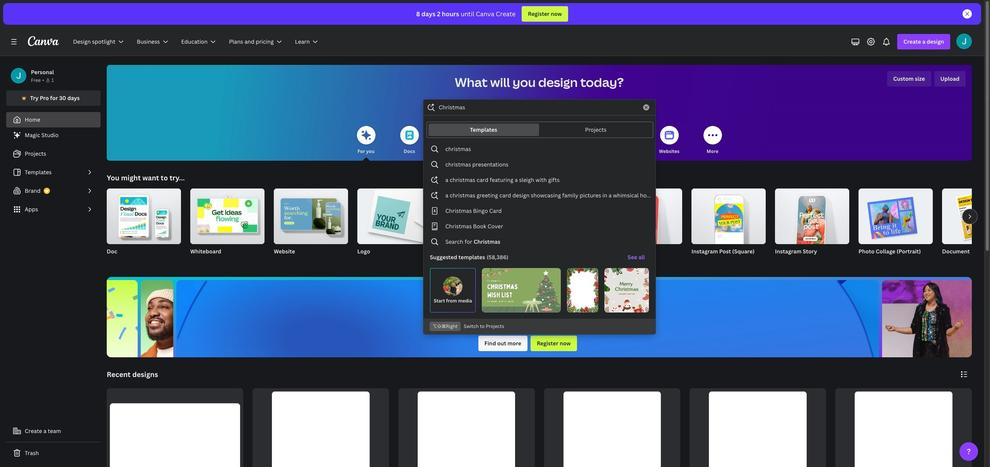 Task type: describe. For each thing, give the bounding box(es) containing it.
edit a copy of the green and pink illustrative christmas scene blank wish list christmas presentation template image
[[482, 269, 561, 313]]

jacob rogers image
[[957, 34, 973, 49]]

Search search field
[[439, 100, 639, 115]]



Task type: vqa. For each thing, say whether or not it's contained in the screenshot.
Search "search field"
yes



Task type: locate. For each thing, give the bounding box(es) containing it.
group
[[107, 189, 181, 266], [107, 189, 181, 245], [190, 189, 265, 266], [190, 189, 265, 245], [274, 189, 348, 266], [274, 189, 348, 245], [358, 189, 432, 266], [358, 189, 432, 245], [441, 189, 516, 266], [608, 189, 683, 266], [608, 189, 683, 249], [692, 189, 766, 266], [692, 189, 766, 245], [776, 189, 850, 266], [776, 189, 850, 249], [859, 189, 934, 266], [859, 189, 934, 245], [943, 189, 991, 266], [943, 189, 991, 245], [107, 389, 243, 468], [253, 389, 389, 468], [399, 389, 535, 468], [544, 389, 681, 468], [690, 389, 827, 468], [836, 389, 973, 468]]

edit a copy of the red and green festive christmas page border template image
[[567, 269, 599, 313]]

top level navigation element
[[68, 34, 326, 50]]

list
[[6, 128, 101, 218]]

None search field
[[424, 100, 656, 335]]

uploaded media image
[[443, 277, 463, 296]]

edit a copy of the red illustrative merry christmas instagram post  template image
[[605, 269, 649, 313]]

list box
[[424, 142, 655, 316]]



